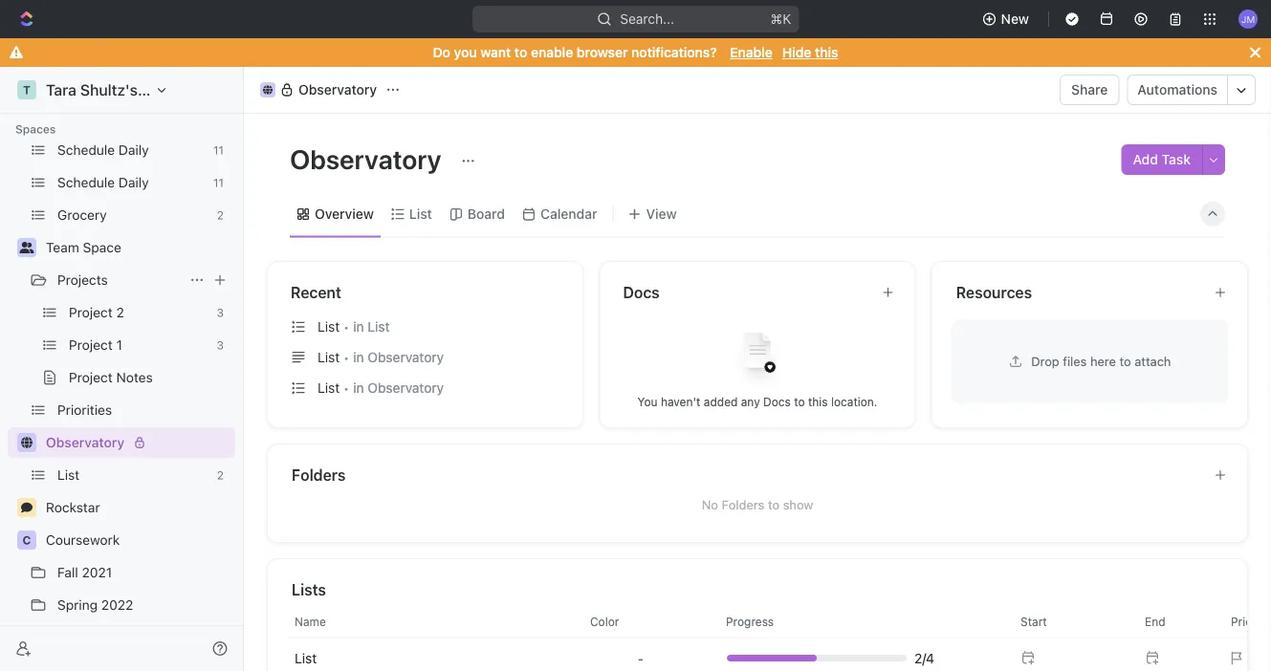 Task type: describe. For each thing, give the bounding box(es) containing it.
jm button
[[1233, 4, 1263, 34]]

to right any
[[794, 395, 805, 408]]

lists
[[292, 581, 326, 599]]

new
[[1001, 11, 1029, 27]]

globe image
[[263, 85, 273, 95]]

schedule daily for 1st schedule daily link from the top of the 'sidebar' navigation
[[57, 142, 149, 158]]

shultz's
[[80, 81, 138, 99]]

notifications?
[[631, 44, 717, 60]]

2 horizontal spatial list link
[[405, 201, 432, 228]]

degree planning link
[[57, 623, 210, 653]]

planning
[[106, 630, 159, 646]]

view button
[[621, 192, 683, 237]]

priorities
[[57, 402, 112, 418]]

user group image
[[20, 242, 34, 253]]

start button
[[1009, 606, 1133, 637]]

lists button
[[291, 578, 1225, 601]]

drop
[[1031, 354, 1059, 368]]

observatory link inside 'sidebar' navigation
[[46, 427, 231, 458]]

coursework
[[46, 532, 120, 548]]

here
[[1090, 354, 1116, 368]]

1 vertical spatial list link
[[57, 460, 209, 491]]

2 daily from the top
[[118, 175, 149, 190]]

s
[[23, 111, 31, 124]]

globe image
[[21, 437, 33, 449]]

do you want to enable browser notifications? enable hide this
[[433, 44, 838, 60]]

haven't
[[661, 395, 700, 408]]

browser
[[577, 44, 628, 60]]

automations button
[[1128, 76, 1227, 104]]

tara shultz's workspace, , element
[[17, 80, 36, 99]]

you
[[454, 44, 477, 60]]

observatory inside tree
[[46, 435, 124, 450]]

list inside 'sidebar' navigation
[[57, 467, 80, 483]]

workspace
[[142, 81, 221, 99]]

add task button
[[1121, 144, 1202, 175]]

space link
[[46, 102, 231, 133]]

11 for 1st schedule daily link from the top of the 'sidebar' navigation
[[213, 143, 224, 157]]

to left show
[[768, 497, 780, 511]]

notes
[[116, 370, 153, 385]]

2 • from the top
[[343, 350, 349, 364]]

team space
[[46, 240, 121, 255]]

project for project 1
[[69, 337, 113, 353]]

add
[[1133, 152, 1158, 167]]

progress button
[[714, 606, 997, 637]]

end
[[1145, 615, 1165, 628]]

share button
[[1060, 75, 1119, 105]]

projects link
[[57, 265, 182, 296]]

1 vertical spatial this
[[808, 395, 828, 408]]

calendar link
[[537, 201, 597, 228]]

rockstar
[[46, 500, 100, 515]]

1 horizontal spatial docs
[[763, 395, 791, 408]]

location.
[[831, 395, 877, 408]]

tara shultz's workspace
[[46, 81, 221, 99]]

attach
[[1134, 354, 1171, 368]]

end button
[[1133, 606, 1219, 637]]

board
[[467, 206, 505, 222]]

name button
[[287, 606, 579, 637]]

do
[[433, 44, 450, 60]]

no folders to show
[[702, 497, 813, 511]]

view button
[[621, 201, 683, 228]]

search...
[[620, 11, 674, 27]]

2021
[[82, 565, 112, 581]]

name
[[295, 615, 326, 628]]

project 2
[[69, 305, 124, 320]]

0 vertical spatial this
[[815, 44, 838, 60]]

2/4
[[914, 650, 934, 666]]

project for project notes
[[69, 370, 113, 385]]

to right want
[[514, 44, 527, 60]]

team
[[46, 240, 79, 255]]

priority button
[[1219, 606, 1271, 637]]

any
[[741, 395, 760, 408]]

grocery link
[[57, 200, 209, 230]]

coursework link
[[46, 525, 231, 556]]

hide
[[782, 44, 811, 60]]

overview link
[[311, 201, 374, 228]]

want
[[480, 44, 511, 60]]

priority
[[1231, 615, 1270, 628]]

start
[[1020, 615, 1047, 628]]

spaces
[[15, 122, 56, 136]]

projects
[[57, 272, 108, 288]]

spring
[[57, 597, 98, 613]]

resources button
[[955, 281, 1198, 304]]

1 list • in observatory from the top
[[318, 349, 444, 365]]

project notes link
[[69, 362, 231, 393]]

share
[[1071, 82, 1108, 98]]

2 for list
[[217, 469, 224, 482]]

1 vertical spatial folders
[[722, 497, 764, 511]]

0 horizontal spatial docs
[[623, 283, 660, 301]]

folders inside folders button
[[292, 466, 346, 484]]

view
[[646, 206, 677, 222]]

1 horizontal spatial observatory link
[[255, 78, 382, 101]]

automations
[[1138, 82, 1217, 98]]

overview
[[315, 206, 374, 222]]

3 • from the top
[[343, 381, 349, 395]]

progress
[[726, 615, 774, 628]]



Task type: locate. For each thing, give the bounding box(es) containing it.
1 vertical spatial 11
[[213, 176, 224, 189]]

• inside "list • in list"
[[343, 319, 349, 334]]

3 project from the top
[[69, 370, 113, 385]]

2 project from the top
[[69, 337, 113, 353]]

jm
[[1241, 13, 1255, 24]]

2 in from the top
[[353, 349, 364, 365]]

3 in from the top
[[353, 380, 364, 395]]

show
[[783, 497, 813, 511]]

project
[[69, 305, 113, 320], [69, 337, 113, 353], [69, 370, 113, 385]]

folders button
[[291, 463, 1198, 486]]

schedule daily link down space link
[[57, 135, 205, 165]]

enable
[[730, 44, 773, 60]]

schedule daily link up grocery link
[[57, 167, 205, 198]]

fall 2021
[[57, 565, 112, 581]]

files
[[1063, 354, 1087, 368]]

1 vertical spatial schedule daily
[[57, 175, 149, 190]]

1 • from the top
[[343, 319, 349, 334]]

0 vertical spatial list • in observatory
[[318, 349, 444, 365]]

sidebar navigation
[[0, 39, 248, 671]]

3
[[217, 306, 224, 319], [217, 339, 224, 352]]

2 right grocery link
[[217, 208, 224, 222]]

no
[[702, 497, 718, 511]]

space down tara
[[46, 110, 84, 125]]

task
[[1162, 152, 1191, 167]]

docs right any
[[763, 395, 791, 408]]

0 vertical spatial 11
[[213, 143, 224, 157]]

schedule daily up grocery
[[57, 175, 149, 190]]

fall 2021 link
[[57, 558, 231, 588]]

0 vertical spatial schedule daily
[[57, 142, 149, 158]]

1 vertical spatial observatory link
[[46, 427, 231, 458]]

coursework, , element
[[17, 531, 36, 550]]

you haven't added any docs to this location.
[[637, 395, 877, 408]]

⌘k
[[770, 11, 791, 27]]

1 vertical spatial 2
[[116, 305, 124, 320]]

0 vertical spatial space
[[46, 110, 84, 125]]

1 vertical spatial list • in observatory
[[318, 380, 444, 395]]

1 vertical spatial daily
[[118, 175, 149, 190]]

this left location.
[[808, 395, 828, 408]]

1 horizontal spatial list link
[[295, 650, 317, 666]]

team space link
[[46, 232, 231, 263]]

2 schedule daily from the top
[[57, 175, 149, 190]]

3 for 2
[[217, 306, 224, 319]]

2 down projects link
[[116, 305, 124, 320]]

list • in list
[[318, 318, 390, 334]]

drop files here to attach
[[1031, 354, 1171, 368]]

comment image
[[21, 502, 33, 514]]

tree containing space
[[8, 70, 235, 671]]

0 vertical spatial project
[[69, 305, 113, 320]]

2 for grocery
[[217, 208, 224, 222]]

color button
[[579, 606, 703, 637]]

2 list • in observatory from the top
[[318, 380, 444, 395]]

dropdown menu image
[[638, 650, 644, 666]]

schedule daily for 1st schedule daily link from the bottom
[[57, 175, 149, 190]]

project up project 1
[[69, 305, 113, 320]]

0 vertical spatial schedule daily link
[[57, 135, 205, 165]]

schedule down space link
[[57, 142, 115, 158]]

schedule
[[57, 142, 115, 158], [57, 175, 115, 190]]

daily down space link
[[118, 142, 149, 158]]

2 schedule daily link from the top
[[57, 167, 205, 198]]

spring 2022 link
[[57, 590, 231, 621]]

docs down view dropdown button
[[623, 283, 660, 301]]

1 vertical spatial schedule daily link
[[57, 167, 205, 198]]

list link down the name in the left bottom of the page
[[295, 650, 317, 666]]

board link
[[464, 201, 505, 228]]

you
[[637, 395, 658, 408]]

1 in from the top
[[353, 318, 364, 334]]

list • in observatory
[[318, 349, 444, 365], [318, 380, 444, 395]]

new button
[[974, 4, 1041, 34]]

0 vertical spatial list link
[[405, 201, 432, 228]]

added
[[704, 395, 738, 408]]

recent
[[291, 283, 341, 301]]

space
[[46, 110, 84, 125], [83, 240, 121, 255]]

c
[[23, 534, 31, 547]]

space up projects link
[[83, 240, 121, 255]]

2 vertical spatial 2
[[217, 469, 224, 482]]

enable
[[531, 44, 573, 60]]

project 2 link
[[69, 297, 209, 328]]

project left 1
[[69, 337, 113, 353]]

1 schedule from the top
[[57, 142, 115, 158]]

1 vertical spatial •
[[343, 350, 349, 364]]

0 horizontal spatial observatory link
[[46, 427, 231, 458]]

schedule up grocery
[[57, 175, 115, 190]]

1 11 from the top
[[213, 143, 224, 157]]

no most used docs image
[[719, 318, 796, 394]]

1 horizontal spatial folders
[[722, 497, 764, 511]]

0 vertical spatial in
[[353, 318, 364, 334]]

0 horizontal spatial folders
[[292, 466, 346, 484]]

1 vertical spatial space
[[83, 240, 121, 255]]

list link
[[405, 201, 432, 228], [57, 460, 209, 491], [295, 650, 317, 666]]

this
[[815, 44, 838, 60], [808, 395, 828, 408]]

1 vertical spatial in
[[353, 349, 364, 365]]

3 for 1
[[217, 339, 224, 352]]

1 vertical spatial docs
[[763, 395, 791, 408]]

tree inside 'sidebar' navigation
[[8, 70, 235, 671]]

2 vertical spatial project
[[69, 370, 113, 385]]

2022
[[101, 597, 133, 613]]

1 daily from the top
[[118, 142, 149, 158]]

observatory
[[298, 82, 377, 98], [290, 143, 447, 175], [368, 349, 444, 365], [368, 380, 444, 395], [46, 435, 124, 450]]

calendar
[[540, 206, 597, 222]]

tara
[[46, 81, 76, 99]]

0 vertical spatial 3
[[217, 306, 224, 319]]

schedule for 1st schedule daily link from the top of the 'sidebar' navigation
[[57, 142, 115, 158]]

11 for 1st schedule daily link from the bottom
[[213, 176, 224, 189]]

1 vertical spatial 3
[[217, 339, 224, 352]]

1 3 from the top
[[217, 306, 224, 319]]

space, , element
[[17, 108, 36, 127]]

2 11 from the top
[[213, 176, 224, 189]]

2 vertical spatial in
[[353, 380, 364, 395]]

daily up grocery link
[[118, 175, 149, 190]]

0 vertical spatial observatory link
[[255, 78, 382, 101]]

grocery
[[57, 207, 107, 223]]

project for project 2
[[69, 305, 113, 320]]

1 schedule daily from the top
[[57, 142, 149, 158]]

project notes
[[69, 370, 153, 385]]

project down project 1
[[69, 370, 113, 385]]

color
[[590, 615, 619, 628]]

in
[[353, 318, 364, 334], [353, 349, 364, 365], [353, 380, 364, 395]]

0 vertical spatial docs
[[623, 283, 660, 301]]

0 vertical spatial folders
[[292, 466, 346, 484]]

0 horizontal spatial list link
[[57, 460, 209, 491]]

daily
[[118, 142, 149, 158], [118, 175, 149, 190]]

degree planning
[[57, 630, 159, 646]]

2 schedule from the top
[[57, 175, 115, 190]]

schedule for 1st schedule daily link from the bottom
[[57, 175, 115, 190]]

this right hide
[[815, 44, 838, 60]]

1 vertical spatial schedule
[[57, 175, 115, 190]]

observatory link
[[255, 78, 382, 101], [46, 427, 231, 458]]

priorities link
[[57, 395, 231, 426]]

schedule daily
[[57, 142, 149, 158], [57, 175, 149, 190]]

2 vertical spatial •
[[343, 381, 349, 395]]

list link up rockstar link at the left bottom of page
[[57, 460, 209, 491]]

1 vertical spatial project
[[69, 337, 113, 353]]

2 3 from the top
[[217, 339, 224, 352]]

1 schedule daily link from the top
[[57, 135, 205, 165]]

11
[[213, 143, 224, 157], [213, 176, 224, 189]]

2 up rockstar link at the left bottom of page
[[217, 469, 224, 482]]

to right here
[[1119, 354, 1131, 368]]

1 project from the top
[[69, 305, 113, 320]]

list link left board link
[[405, 201, 432, 228]]

tree
[[8, 70, 235, 671]]

3 right project 2 link
[[217, 306, 224, 319]]

0 vertical spatial schedule
[[57, 142, 115, 158]]

schedule daily down space link
[[57, 142, 149, 158]]

rockstar link
[[46, 493, 231, 523]]

3 up project notes link
[[217, 339, 224, 352]]

0 vertical spatial daily
[[118, 142, 149, 158]]

fall
[[57, 565, 78, 581]]

spring 2022
[[57, 597, 133, 613]]

folders
[[292, 466, 346, 484], [722, 497, 764, 511]]

0 vertical spatial •
[[343, 319, 349, 334]]

2
[[217, 208, 224, 222], [116, 305, 124, 320], [217, 469, 224, 482]]

1
[[116, 337, 122, 353]]

0 vertical spatial 2
[[217, 208, 224, 222]]

add task
[[1133, 152, 1191, 167]]

resources
[[956, 283, 1032, 301]]

project 1 link
[[69, 330, 209, 361]]

t
[[23, 83, 31, 97]]

2 vertical spatial list link
[[295, 650, 317, 666]]



Task type: vqa. For each thing, say whether or not it's contained in the screenshot.
the topmost schedule daily
yes



